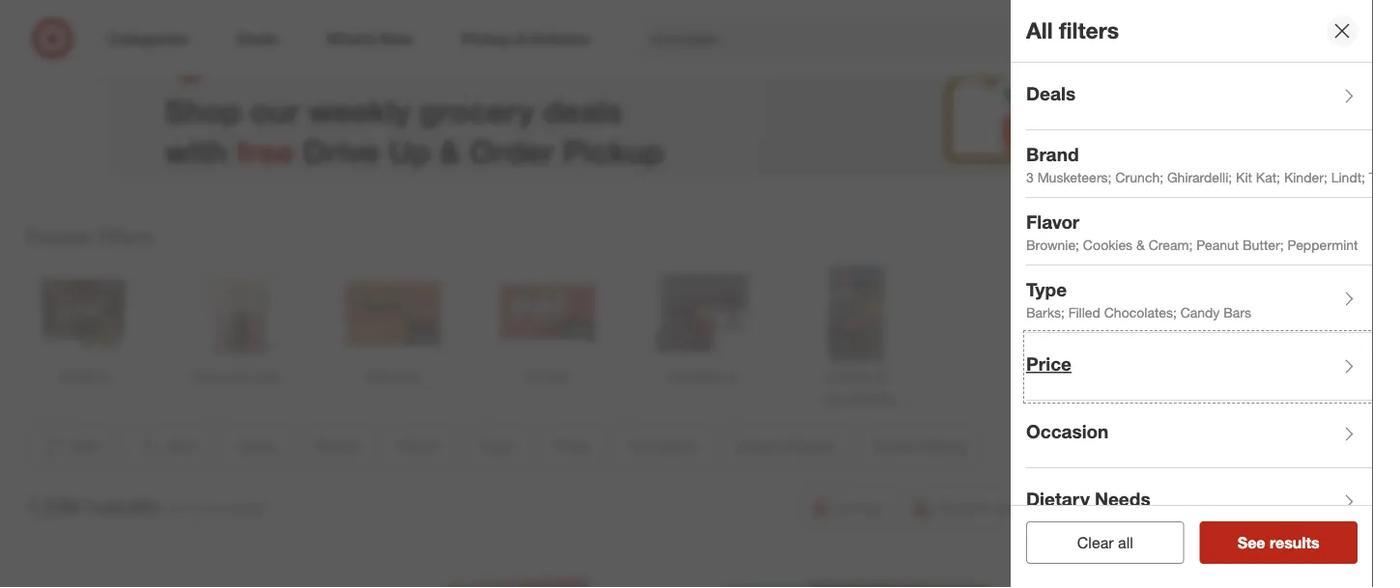 Task type: locate. For each thing, give the bounding box(es) containing it.
occasion
[[1026, 421, 1109, 443]]

3
[[1026, 169, 1034, 185]]

◎deals
[[165, 30, 328, 85]]

flavor brownie; cookies & cream; peanut butter; peppermint
[[1026, 211, 1359, 253]]

price
[[1026, 353, 1072, 376]]

weekly
[[308, 92, 411, 129]]

peppermint
[[1288, 236, 1359, 253]]

candy
[[1181, 304, 1220, 321]]

search button
[[1105, 17, 1152, 64]]

musketeers;
[[1038, 169, 1112, 185]]

0 horizontal spatial results
[[87, 493, 159, 520]]

results
[[87, 493, 159, 520], [1270, 534, 1320, 552]]

1 vertical spatial results
[[1270, 534, 1320, 552]]

results left for
[[87, 493, 159, 520]]

ghirardelli;
[[1168, 169, 1233, 185]]

1 horizontal spatial &
[[1137, 236, 1145, 253]]

deals button
[[1026, 63, 1373, 130]]

results right see
[[1270, 534, 1320, 552]]

grocery
[[419, 92, 534, 129]]

all
[[1118, 534, 1133, 552]]

all
[[1026, 17, 1053, 44]]

free
[[236, 132, 294, 170]]

filled
[[1069, 304, 1101, 321]]

results for see
[[1270, 534, 1320, 552]]

drive
[[303, 132, 380, 170]]

What can we help you find? suggestions appear below search field
[[637, 17, 1119, 60]]

filters
[[98, 225, 152, 247]]

dietary needs button
[[1026, 469, 1373, 536]]

type
[[1026, 279, 1067, 301]]

clear all
[[1078, 534, 1133, 552]]

0 vertical spatial &
[[439, 132, 461, 170]]

results inside button
[[1270, 534, 1320, 552]]

lindt;
[[1332, 169, 1366, 185]]

1 vertical spatial &
[[1137, 236, 1145, 253]]

◎deals shop our weekly grocery deals with free drive up & order pickup
[[165, 30, 664, 170]]

0 vertical spatial results
[[87, 493, 159, 520]]

4
[[1331, 20, 1336, 32]]

brand
[[1026, 144, 1079, 166]]

cream;
[[1149, 236, 1193, 253]]

popular filters
[[26, 225, 152, 247]]

1,090 results for "chocolate"
[[26, 493, 269, 520]]

butter;
[[1243, 236, 1284, 253]]

brand 3 musketeers; crunch; ghirardelli; kit kat; kinder; lindt; t
[[1026, 144, 1373, 185]]

kat;
[[1256, 169, 1281, 185]]

see
[[1238, 534, 1266, 552]]

search
[[1105, 31, 1152, 50]]

order
[[469, 132, 554, 170]]

& left "cream;"
[[1137, 236, 1145, 253]]

results for 1,090
[[87, 493, 159, 520]]

crunch;
[[1116, 169, 1164, 185]]

0 horizontal spatial &
[[439, 132, 461, 170]]

clear
[[1078, 534, 1114, 552]]

&
[[439, 132, 461, 170], [1137, 236, 1145, 253]]

kit
[[1236, 169, 1253, 185]]

with
[[165, 132, 228, 170]]

all filters dialog
[[1011, 0, 1373, 588]]

brownie;
[[1026, 236, 1080, 253]]

filters
[[1059, 17, 1119, 44]]

flavor
[[1026, 211, 1080, 234]]

1 horizontal spatial results
[[1270, 534, 1320, 552]]

& right up
[[439, 132, 461, 170]]

up
[[389, 132, 431, 170]]

t
[[1369, 169, 1373, 185]]

see results
[[1238, 534, 1320, 552]]



Task type: vqa. For each thing, say whether or not it's contained in the screenshot.
Friday
no



Task type: describe. For each thing, give the bounding box(es) containing it.
shop
[[165, 92, 242, 129]]

pickup
[[563, 132, 664, 170]]

our
[[250, 92, 300, 129]]

peanut
[[1197, 236, 1239, 253]]

clear all button
[[1026, 522, 1185, 564]]

price button
[[1026, 333, 1373, 401]]

type barks; filled chocolates; candy bars
[[1026, 279, 1252, 321]]

barks;
[[1026, 304, 1065, 321]]

4 link
[[1301, 17, 1344, 60]]

see results button
[[1200, 522, 1358, 564]]

& inside flavor brownie; cookies & cream; peanut butter; peppermint
[[1137, 236, 1145, 253]]

1,090
[[26, 493, 81, 520]]

"chocolate"
[[190, 499, 269, 518]]

all filters
[[1026, 17, 1119, 44]]

kinder;
[[1284, 169, 1328, 185]]

popular
[[26, 225, 93, 247]]

dietary needs
[[1026, 489, 1151, 511]]

dietary
[[1026, 489, 1090, 511]]

for
[[167, 499, 185, 518]]

deals
[[543, 92, 623, 129]]

needs
[[1095, 489, 1151, 511]]

deals
[[1026, 83, 1076, 105]]

occasion button
[[1026, 401, 1373, 469]]

& inside ◎deals shop our weekly grocery deals with free drive up & order pickup
[[439, 132, 461, 170]]

chocolates;
[[1105, 304, 1177, 321]]

cookies
[[1083, 236, 1133, 253]]

bars
[[1224, 304, 1252, 321]]



